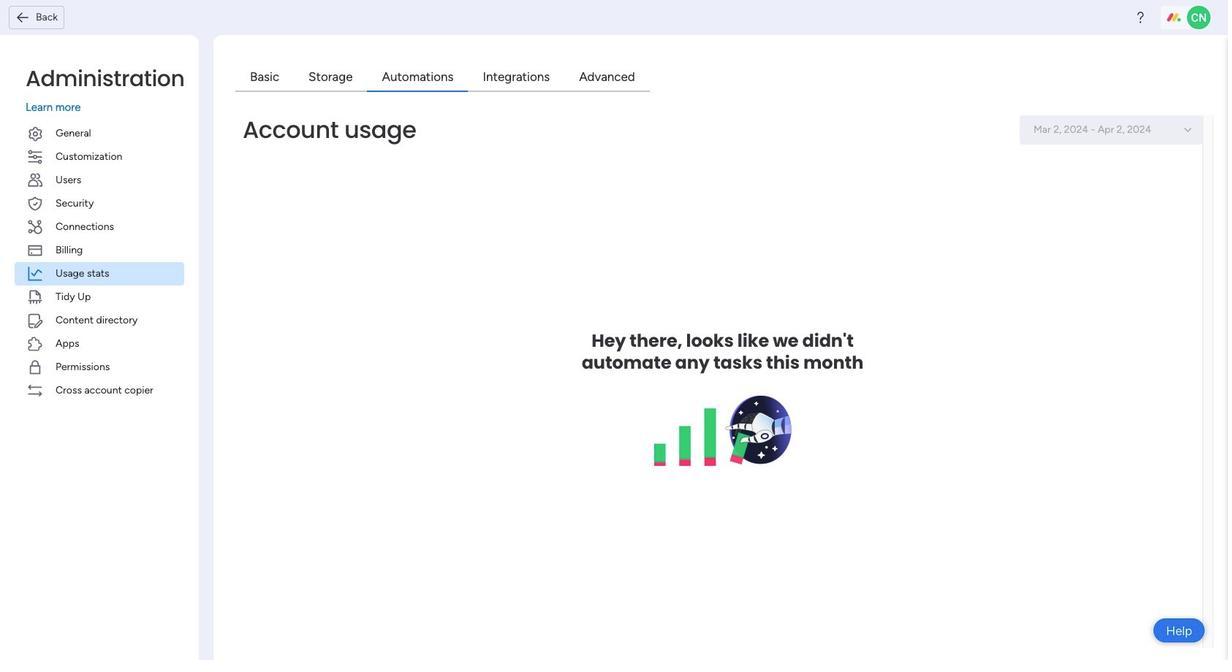 Task type: vqa. For each thing, say whether or not it's contained in the screenshot.
Help icon
yes



Task type: describe. For each thing, give the bounding box(es) containing it.
help image
[[1133, 10, 1148, 25]]

cool name image
[[1187, 6, 1210, 29]]



Task type: locate. For each thing, give the bounding box(es) containing it.
back to workspace image
[[15, 10, 30, 25]]



